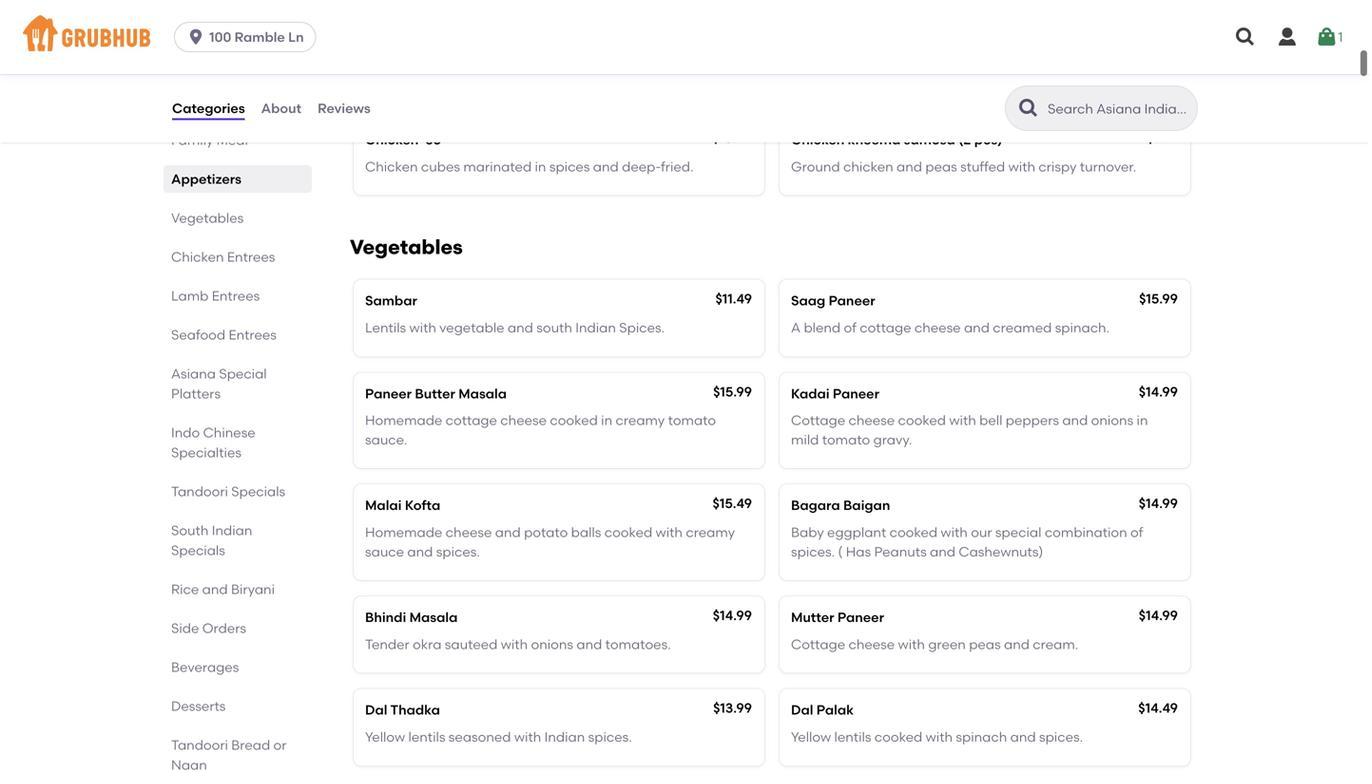 Task type: vqa. For each thing, say whether or not it's contained in the screenshot.
"SORT ( )" at the bottom of page
no



Task type: describe. For each thing, give the bounding box(es) containing it.
chicken cubes marinated in spices and deep-fried.
[[365, 159, 694, 175]]

entrees for chicken entrees
[[227, 249, 275, 265]]

tandoori for tandoori bread or naan
[[171, 738, 228, 754]]

chicken for chicken kheema samosa (2 pcs)
[[791, 132, 845, 148]]

100
[[209, 29, 231, 45]]

cheese inside homemade cottage cheese cooked in creamy tomato sauce.
[[500, 413, 547, 429]]

and down chicken kheema samosa (2 pcs)
[[897, 159, 922, 175]]

in inside cottage cheese cooked with bell peppers and onions in mild tomato gravy.
[[1137, 413, 1148, 429]]

homemade cottage cheese cooked in creamy tomato sauce.
[[365, 413, 716, 448]]

homemade for malai
[[365, 525, 442, 541]]

and inside button
[[1017, 66, 1043, 82]]

0 horizontal spatial peas
[[925, 159, 957, 175]]

with right sauteed
[[501, 637, 528, 653]]

$15.99 for a blend of cottage cheese and creamed spinach.
[[1139, 291, 1178, 307]]

1 horizontal spatial specials
[[231, 484, 285, 500]]

search icon image
[[1017, 97, 1040, 120]]

dal thadka
[[365, 703, 440, 719]]

kadai paneer
[[791, 386, 879, 402]]

special
[[995, 525, 1042, 541]]

cottage for kadai
[[791, 413, 845, 429]]

vegetable
[[439, 320, 504, 336]]

100 ramble ln button
[[174, 22, 324, 52]]

cashewnuts)
[[959, 544, 1043, 560]]

cottage cheese with green peas and cream.
[[791, 637, 1078, 653]]

bagara
[[791, 498, 840, 514]]

1 button
[[1315, 20, 1343, 54]]

lentils
[[365, 320, 406, 336]]

spices. inside baby eggplant cooked with our special combination of spices. ( has peanuts and cashewnuts)
[[791, 544, 835, 560]]

tender
[[365, 637, 409, 653]]

dal for dal palak
[[791, 703, 813, 719]]

malai kofta
[[365, 498, 440, 514]]

ramble
[[235, 29, 285, 45]]

chicken
[[843, 159, 893, 175]]

butter
[[415, 386, 455, 402]]

cheese for mutter paneer
[[849, 637, 895, 653]]

with inside cottage cheese cooked with bell peppers and onions in mild tomato gravy.
[[949, 413, 976, 429]]

spices.
[[619, 320, 665, 336]]

1 horizontal spatial peas
[[969, 637, 1001, 653]]

1 horizontal spatial svg image
[[1234, 26, 1257, 48]]

reviews
[[318, 100, 371, 116]]

tomatoes.
[[605, 637, 671, 653]]

asiana
[[171, 366, 216, 382]]

south
[[536, 320, 572, 336]]

bell
[[979, 413, 1003, 429]]

lamb entrees
[[171, 288, 260, 304]]

tandoori specials
[[171, 484, 285, 500]]

ground
[[791, 159, 840, 175]]

our
[[971, 525, 992, 541]]

marinated
[[463, 159, 532, 175]]

cottage inside homemade cottage cheese cooked in creamy tomato sauce.
[[446, 413, 497, 429]]

spinach
[[956, 730, 1007, 746]]

with right lentils
[[409, 320, 436, 336]]

lentils with vegetable and south indian spices.
[[365, 320, 665, 336]]

rice and biryani
[[171, 582, 275, 598]]

south
[[171, 523, 209, 539]]

seasoned
[[449, 730, 511, 746]]

turnover.
[[1080, 159, 1136, 175]]

baby
[[791, 525, 824, 541]]

blend
[[804, 320, 841, 336]]

entrees for seafood entrees
[[229, 327, 277, 343]]

tandoori bread or naan
[[171, 738, 287, 773]]

kheema
[[848, 132, 901, 148]]

homemade cheese and potato balls cooked with creamy sauce and spices.
[[365, 525, 735, 560]]

1
[[1338, 29, 1343, 45]]

eggplant
[[827, 525, 886, 541]]

chicken for chicken entrees
[[171, 249, 224, 265]]

and right sauce
[[407, 544, 433, 560]]

dal for dal thadka
[[365, 703, 387, 719]]

rice
[[171, 582, 199, 598]]

appetizers
[[171, 171, 241, 187]]

cooked for $15.49
[[890, 525, 938, 541]]

yellow for palak
[[791, 730, 831, 746]]

tomato inside homemade cottage cheese cooked in creamy tomato sauce.
[[668, 413, 716, 429]]

sauteed
[[445, 637, 498, 653]]

indo chinese specialties
[[171, 425, 255, 461]]

paneer for homemade cottage cheese cooked in creamy tomato sauce.
[[833, 386, 879, 402]]

0 horizontal spatial masala
[[409, 610, 458, 626]]

creamy inside the homemade cheese and potato balls cooked with creamy sauce and spices.
[[686, 525, 735, 541]]

with inside the homemade cheese and potato balls cooked with creamy sauce and spices.
[[656, 525, 683, 541]]

chicken '65'
[[365, 132, 445, 148]]

paneer butter masala
[[365, 386, 507, 402]]

crispy
[[1039, 159, 1077, 175]]

0 horizontal spatial in
[[535, 159, 546, 175]]

onions inside cottage cheese cooked with bell peppers and onions in mild tomato gravy.
[[1091, 413, 1133, 429]]

(
[[838, 544, 843, 560]]

Search Asiana Indian Cuisine search field
[[1046, 100, 1191, 118]]

family meal
[[171, 132, 248, 148]]

cooked for $15.99
[[898, 413, 946, 429]]

paneer for tender okra sauteed with onions and tomatoes.
[[838, 610, 884, 626]]

with inside baby eggplant cooked with our special combination of spices. ( has peanuts and cashewnuts)
[[941, 525, 968, 541]]

$15.49
[[713, 496, 752, 512]]

$7.99
[[1147, 130, 1178, 146]]

and right rice
[[202, 582, 228, 598]]

about
[[261, 100, 301, 116]]

shredded spiced vegetables rolled and fried. button
[[780, 26, 1190, 103]]

with left spinach
[[926, 730, 953, 746]]

0 vertical spatial indian
[[575, 320, 616, 336]]

chicken for chicken '65'
[[365, 132, 419, 148]]

1 vertical spatial deep-
[[622, 159, 661, 175]]

spinach.
[[1055, 320, 1110, 336]]

marinated spicy cauliflower deep-fried.
[[365, 66, 617, 82]]

svg image for 1
[[1315, 26, 1338, 48]]

specials inside south indian specials
[[171, 543, 225, 559]]

seafood entrees
[[171, 327, 277, 343]]

spicy
[[435, 66, 469, 82]]

and left 'south' in the left top of the page
[[508, 320, 533, 336]]

indo
[[171, 425, 200, 441]]

palak
[[817, 703, 854, 719]]

fried. inside button
[[584, 66, 617, 82]]

special
[[219, 366, 267, 382]]

$14.99 for baby eggplant cooked with our special combination of spices. ( has peanuts and cashewnuts)
[[1139, 496, 1178, 512]]

stuffed
[[960, 159, 1005, 175]]

seafood
[[171, 327, 225, 343]]

sauce
[[365, 544, 404, 560]]

saag
[[791, 293, 825, 309]]

samosa
[[904, 132, 955, 148]]

thadka
[[390, 703, 440, 719]]

spices. inside the homemade cheese and potato balls cooked with creamy sauce and spices.
[[436, 544, 480, 560]]

1 horizontal spatial fried.
[[661, 159, 694, 175]]

2 vertical spatial indian
[[544, 730, 585, 746]]



Task type: locate. For each thing, give the bounding box(es) containing it.
cottage cheese cooked with bell peppers and onions in mild tomato gravy.
[[791, 413, 1148, 448]]

peppers
[[1006, 413, 1059, 429]]

vegetables down appetizers
[[171, 210, 244, 226]]

and right peanuts
[[930, 544, 956, 560]]

0 horizontal spatial svg image
[[186, 28, 205, 47]]

svg image inside the 1 button
[[1315, 26, 1338, 48]]

0 vertical spatial onions
[[1091, 413, 1133, 429]]

of
[[844, 320, 857, 336], [1130, 525, 1143, 541]]

specials down specialties
[[231, 484, 285, 500]]

and left creamed
[[964, 320, 990, 336]]

0 horizontal spatial dal
[[365, 703, 387, 719]]

and right spinach
[[1010, 730, 1036, 746]]

cottage up mild
[[791, 413, 845, 429]]

cooked inside the homemade cheese and potato balls cooked with creamy sauce and spices.
[[604, 525, 652, 541]]

yellow for thadka
[[365, 730, 405, 746]]

entrees up seafood entrees
[[212, 288, 260, 304]]

0 horizontal spatial cottage
[[446, 413, 497, 429]]

cheese left creamed
[[915, 320, 961, 336]]

1 horizontal spatial yellow
[[791, 730, 831, 746]]

cheese for kadai paneer
[[849, 413, 895, 429]]

cooked left spinach
[[875, 730, 922, 746]]

okra
[[413, 637, 442, 653]]

2 yellow from the left
[[791, 730, 831, 746]]

asiana special platters
[[171, 366, 267, 402]]

0 vertical spatial homemade
[[365, 413, 442, 429]]

0 horizontal spatial creamy
[[616, 413, 665, 429]]

cheese down mutter paneer
[[849, 637, 895, 653]]

masala right "butter"
[[458, 386, 507, 402]]

cottage down mutter
[[791, 637, 845, 653]]

creamy down spices.
[[616, 413, 665, 429]]

homemade down malai kofta
[[365, 525, 442, 541]]

1 vertical spatial of
[[1130, 525, 1143, 541]]

bread
[[231, 738, 270, 754]]

of inside baby eggplant cooked with our special combination of spices. ( has peanuts and cashewnuts)
[[1130, 525, 1143, 541]]

'65'
[[422, 132, 445, 148]]

deep-
[[545, 66, 584, 82], [622, 159, 661, 175]]

1 horizontal spatial deep-
[[622, 159, 661, 175]]

1 vertical spatial $15.99
[[713, 384, 752, 400]]

and right peppers
[[1062, 413, 1088, 429]]

rolled
[[978, 66, 1014, 82]]

1 vertical spatial creamy
[[686, 525, 735, 541]]

cottage inside cottage cheese cooked with bell peppers and onions in mild tomato gravy.
[[791, 413, 845, 429]]

yellow down "dal palak"
[[791, 730, 831, 746]]

yellow down dal thadka
[[365, 730, 405, 746]]

1 cottage from the top
[[791, 413, 845, 429]]

homemade inside the homemade cheese and potato balls cooked with creamy sauce and spices.
[[365, 525, 442, 541]]

cheese down paneer butter masala
[[500, 413, 547, 429]]

marinated spicy cauliflower deep-fried. button
[[354, 26, 764, 103]]

cooked up peanuts
[[890, 525, 938, 541]]

deep- right spices
[[622, 159, 661, 175]]

gravy.
[[873, 432, 912, 448]]

and inside baby eggplant cooked with our special combination of spices. ( has peanuts and cashewnuts)
[[930, 544, 956, 560]]

creamy down $15.49 on the bottom of the page
[[686, 525, 735, 541]]

creamy inside homemade cottage cheese cooked in creamy tomato sauce.
[[616, 413, 665, 429]]

1 vertical spatial tandoori
[[171, 738, 228, 754]]

0 vertical spatial deep-
[[545, 66, 584, 82]]

onions right sauteed
[[531, 637, 573, 653]]

1 horizontal spatial dal
[[791, 703, 813, 719]]

specialties
[[171, 445, 241, 461]]

sambar
[[365, 293, 417, 309]]

in inside homemade cottage cheese cooked in creamy tomato sauce.
[[601, 413, 612, 429]]

cottage
[[791, 413, 845, 429], [791, 637, 845, 653]]

cottage
[[860, 320, 911, 336], [446, 413, 497, 429]]

with right 'balls'
[[656, 525, 683, 541]]

onions right peppers
[[1091, 413, 1133, 429]]

with left green
[[898, 637, 925, 653]]

1 horizontal spatial onions
[[1091, 413, 1133, 429]]

tender okra sauteed with onions and tomatoes.
[[365, 637, 671, 653]]

1 vertical spatial vegetables
[[350, 236, 463, 260]]

peas down samosa
[[925, 159, 957, 175]]

categories
[[172, 100, 245, 116]]

1 horizontal spatial masala
[[458, 386, 507, 402]]

2 dal from the left
[[791, 703, 813, 719]]

0 horizontal spatial yellow
[[365, 730, 405, 746]]

deep- right cauliflower
[[545, 66, 584, 82]]

0 horizontal spatial of
[[844, 320, 857, 336]]

1 vertical spatial peas
[[969, 637, 1001, 653]]

1 vertical spatial specials
[[171, 543, 225, 559]]

svg image left 100
[[186, 28, 205, 47]]

0 vertical spatial masala
[[458, 386, 507, 402]]

0 horizontal spatial vegetables
[[171, 210, 244, 226]]

paneer
[[829, 293, 875, 309], [365, 386, 412, 402], [833, 386, 879, 402], [838, 610, 884, 626]]

0 vertical spatial tomato
[[668, 413, 716, 429]]

with
[[1008, 159, 1035, 175], [409, 320, 436, 336], [949, 413, 976, 429], [656, 525, 683, 541], [941, 525, 968, 541], [501, 637, 528, 653], [898, 637, 925, 653], [514, 730, 541, 746], [926, 730, 953, 746]]

chicken entrees
[[171, 249, 275, 265]]

1 homemade from the top
[[365, 413, 442, 429]]

paneer for lentils with vegetable and south indian spices.
[[829, 293, 875, 309]]

0 vertical spatial vegetables
[[171, 210, 244, 226]]

about button
[[260, 74, 302, 143]]

1 horizontal spatial lentils
[[834, 730, 871, 746]]

cheese left the potato at the bottom left of the page
[[446, 525, 492, 541]]

0 vertical spatial $15.99
[[1139, 291, 1178, 307]]

2 horizontal spatial fried.
[[1046, 66, 1079, 82]]

cooked for $13.99
[[875, 730, 922, 746]]

side
[[171, 621, 199, 637]]

a
[[791, 320, 801, 336]]

1 vertical spatial indian
[[212, 523, 252, 539]]

peanuts
[[874, 544, 927, 560]]

0 horizontal spatial specials
[[171, 543, 225, 559]]

1 yellow from the left
[[365, 730, 405, 746]]

2 homemade from the top
[[365, 525, 442, 541]]

tomato up $15.49 on the bottom of the page
[[668, 413, 716, 429]]

0 vertical spatial specials
[[231, 484, 285, 500]]

chicken left '65'
[[365, 132, 419, 148]]

chicken up ground
[[791, 132, 845, 148]]

chicken
[[365, 132, 419, 148], [791, 132, 845, 148], [365, 159, 418, 175], [171, 249, 224, 265]]

svg image for 100 ramble ln
[[186, 28, 205, 47]]

$10.49
[[712, 130, 752, 146]]

1 vertical spatial onions
[[531, 637, 573, 653]]

$15.99 for homemade cottage cheese cooked in creamy tomato sauce.
[[713, 384, 752, 400]]

0 vertical spatial creamy
[[616, 413, 665, 429]]

entrees up the lamb entrees
[[227, 249, 275, 265]]

100 ramble ln
[[209, 29, 304, 45]]

chicken up lamb
[[171, 249, 224, 265]]

paneer up the blend
[[829, 293, 875, 309]]

deep- inside button
[[545, 66, 584, 82]]

tomato inside cottage cheese cooked with bell peppers and onions in mild tomato gravy.
[[822, 432, 870, 448]]

malai
[[365, 498, 402, 514]]

1 vertical spatial cottage
[[446, 413, 497, 429]]

$14.99 for cottage cheese cooked with bell peppers and onions in mild tomato gravy.
[[1139, 384, 1178, 400]]

2 horizontal spatial svg image
[[1315, 26, 1338, 48]]

2 lentils from the left
[[834, 730, 871, 746]]

ln
[[288, 29, 304, 45]]

entrees
[[227, 249, 275, 265], [212, 288, 260, 304], [229, 327, 277, 343]]

desserts
[[171, 699, 226, 715]]

0 horizontal spatial fried.
[[584, 66, 617, 82]]

2 vertical spatial entrees
[[229, 327, 277, 343]]

homemade for paneer
[[365, 413, 442, 429]]

ground chicken and peas stuffed with crispy turnover.
[[791, 159, 1136, 175]]

1 vertical spatial entrees
[[212, 288, 260, 304]]

yellow lentils seasoned with indian spices.
[[365, 730, 632, 746]]

naan
[[171, 758, 207, 773]]

tandoori
[[171, 484, 228, 500], [171, 738, 228, 754]]

and left the potato at the bottom left of the page
[[495, 525, 521, 541]]

$14.49
[[1138, 701, 1178, 717]]

spiced
[[857, 66, 900, 82]]

or
[[273, 738, 287, 754]]

south indian specials
[[171, 523, 252, 559]]

0 vertical spatial of
[[844, 320, 857, 336]]

homemade inside homemade cottage cheese cooked in creamy tomato sauce.
[[365, 413, 442, 429]]

$14.99 for tender okra sauteed with onions and tomatoes.
[[713, 608, 752, 624]]

0 vertical spatial cottage
[[860, 320, 911, 336]]

creamy
[[616, 413, 665, 429], [686, 525, 735, 541]]

of right the blend
[[844, 320, 857, 336]]

tandoori for tandoori specials
[[171, 484, 228, 500]]

cheese inside the homemade cheese and potato balls cooked with creamy sauce and spices.
[[446, 525, 492, 541]]

2 horizontal spatial in
[[1137, 413, 1148, 429]]

with left the bell
[[949, 413, 976, 429]]

cream.
[[1033, 637, 1078, 653]]

tandoori inside tandoori bread or naan
[[171, 738, 228, 754]]

cooked inside baby eggplant cooked with our special combination of spices. ( has peanuts and cashewnuts)
[[890, 525, 938, 541]]

reviews button
[[317, 74, 372, 143]]

cottage for mutter
[[791, 637, 845, 653]]

chicken for chicken cubes marinated in spices and deep-fried.
[[365, 159, 418, 175]]

(2
[[958, 132, 971, 148]]

a blend of cottage cheese and creamed spinach.
[[791, 320, 1110, 336]]

balls
[[571, 525, 601, 541]]

cheese up "gravy."
[[849, 413, 895, 429]]

dal left thadka
[[365, 703, 387, 719]]

peas
[[925, 159, 957, 175], [969, 637, 1001, 653]]

masala up okra
[[409, 610, 458, 626]]

1 horizontal spatial vegetables
[[350, 236, 463, 260]]

svg image right svg icon
[[1315, 26, 1338, 48]]

1 horizontal spatial of
[[1130, 525, 1143, 541]]

0 vertical spatial entrees
[[227, 249, 275, 265]]

1 tandoori from the top
[[171, 484, 228, 500]]

entrees up special at top
[[229, 327, 277, 343]]

0 vertical spatial tandoori
[[171, 484, 228, 500]]

lentils
[[408, 730, 445, 746], [834, 730, 871, 746]]

with left crispy on the right of page
[[1008, 159, 1035, 175]]

shredded
[[791, 66, 854, 82]]

indian inside south indian specials
[[212, 523, 252, 539]]

0 horizontal spatial tomato
[[668, 413, 716, 429]]

2 cottage from the top
[[791, 637, 845, 653]]

and right spices
[[593, 159, 619, 175]]

fried. inside button
[[1046, 66, 1079, 82]]

1 vertical spatial masala
[[409, 610, 458, 626]]

tandoori up naan
[[171, 738, 228, 754]]

indian right seasoned
[[544, 730, 585, 746]]

vegetables
[[903, 66, 975, 82]]

1 horizontal spatial $15.99
[[1139, 291, 1178, 307]]

mild
[[791, 432, 819, 448]]

1 vertical spatial cottage
[[791, 637, 845, 653]]

0 horizontal spatial onions
[[531, 637, 573, 653]]

1 dal from the left
[[365, 703, 387, 719]]

cooked right 'balls'
[[604, 525, 652, 541]]

mutter paneer
[[791, 610, 884, 626]]

tandoori down specialties
[[171, 484, 228, 500]]

0 horizontal spatial $15.99
[[713, 384, 752, 400]]

cheese for malai kofta
[[446, 525, 492, 541]]

lentils down the palak at the right bottom of the page
[[834, 730, 871, 746]]

specials
[[231, 484, 285, 500], [171, 543, 225, 559]]

cottage down paneer butter masala
[[446, 413, 497, 429]]

$11.49
[[715, 291, 752, 307]]

combination
[[1045, 525, 1127, 541]]

0 horizontal spatial lentils
[[408, 730, 445, 746]]

homemade
[[365, 413, 442, 429], [365, 525, 442, 541]]

onions
[[1091, 413, 1133, 429], [531, 637, 573, 653]]

specials down south on the left
[[171, 543, 225, 559]]

cooked up "gravy."
[[898, 413, 946, 429]]

svg image
[[1234, 26, 1257, 48], [1315, 26, 1338, 48], [186, 28, 205, 47]]

marinated
[[365, 66, 432, 82]]

0 vertical spatial peas
[[925, 159, 957, 175]]

1 lentils from the left
[[408, 730, 445, 746]]

in
[[535, 159, 546, 175], [601, 413, 612, 429], [1137, 413, 1148, 429]]

cheese inside cottage cheese cooked with bell peppers and onions in mild tomato gravy.
[[849, 413, 895, 429]]

2 tandoori from the top
[[171, 738, 228, 754]]

cooked down 'south' in the left top of the page
[[550, 413, 598, 429]]

indian right 'south' in the left top of the page
[[575, 320, 616, 336]]

family
[[171, 132, 213, 148]]

potato
[[524, 525, 568, 541]]

indian down tandoori specials
[[212, 523, 252, 539]]

categories button
[[171, 74, 246, 143]]

1 horizontal spatial cottage
[[860, 320, 911, 336]]

svg image left svg icon
[[1234, 26, 1257, 48]]

chicken down chicken '65'
[[365, 159, 418, 175]]

green
[[928, 637, 966, 653]]

sauce.
[[365, 432, 407, 448]]

lentils for thadka
[[408, 730, 445, 746]]

1 horizontal spatial creamy
[[686, 525, 735, 541]]

and inside cottage cheese cooked with bell peppers and onions in mild tomato gravy.
[[1062, 413, 1088, 429]]

and left cream. in the right bottom of the page
[[1004, 637, 1030, 653]]

peas right green
[[969, 637, 1001, 653]]

dal left the palak at the right bottom of the page
[[791, 703, 813, 719]]

dal
[[365, 703, 387, 719], [791, 703, 813, 719]]

svg image inside 100 ramble ln button
[[186, 28, 205, 47]]

pcs)
[[974, 132, 1003, 148]]

cooked inside cottage cheese cooked with bell peppers and onions in mild tomato gravy.
[[898, 413, 946, 429]]

cottage down saag paneer
[[860, 320, 911, 336]]

1 horizontal spatial tomato
[[822, 432, 870, 448]]

orders
[[202, 621, 246, 637]]

$14.99 for cottage cheese with green peas and cream.
[[1139, 608, 1178, 624]]

0 vertical spatial cottage
[[791, 413, 845, 429]]

$13.99
[[713, 701, 752, 717]]

baby eggplant cooked with our special combination of spices. ( has peanuts and cashewnuts)
[[791, 525, 1143, 560]]

yellow lentils cooked with spinach and spices.
[[791, 730, 1083, 746]]

of right combination
[[1130, 525, 1143, 541]]

paneer up sauce.
[[365, 386, 412, 402]]

and left tomatoes.
[[577, 637, 602, 653]]

paneer right kadai
[[833, 386, 879, 402]]

bhindi masala
[[365, 610, 458, 626]]

main navigation navigation
[[0, 0, 1369, 74]]

cooked inside homemade cottage cheese cooked in creamy tomato sauce.
[[550, 413, 598, 429]]

beverages
[[171, 660, 239, 676]]

has
[[846, 544, 871, 560]]

platters
[[171, 386, 221, 402]]

vegetables up sambar
[[350, 236, 463, 260]]

creamed
[[993, 320, 1052, 336]]

and right rolled
[[1017, 66, 1043, 82]]

entrees for lamb entrees
[[212, 288, 260, 304]]

1 vertical spatial tomato
[[822, 432, 870, 448]]

0 horizontal spatial deep-
[[545, 66, 584, 82]]

lentils down thadka
[[408, 730, 445, 746]]

lentils for palak
[[834, 730, 871, 746]]

yellow
[[365, 730, 405, 746], [791, 730, 831, 746]]

1 horizontal spatial in
[[601, 413, 612, 429]]

tomato right mild
[[822, 432, 870, 448]]

1 vertical spatial homemade
[[365, 525, 442, 541]]

biryani
[[231, 582, 275, 598]]

with right seasoned
[[514, 730, 541, 746]]

homemade up sauce.
[[365, 413, 442, 429]]

with left our
[[941, 525, 968, 541]]

paneer right mutter
[[838, 610, 884, 626]]

svg image
[[1276, 26, 1299, 48]]



